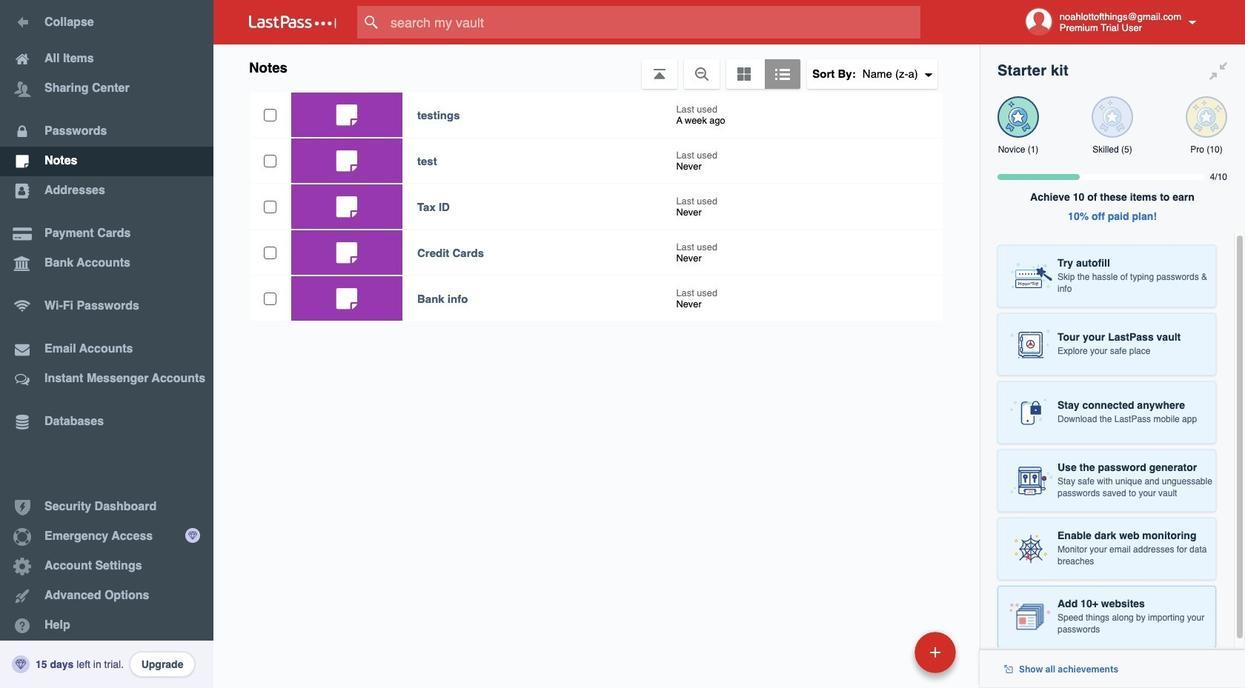 Task type: locate. For each thing, give the bounding box(es) containing it.
Search search field
[[357, 6, 950, 39]]

new item navigation
[[813, 628, 965, 689]]



Task type: describe. For each thing, give the bounding box(es) containing it.
lastpass image
[[249, 16, 337, 29]]

vault options navigation
[[214, 44, 980, 89]]

search my vault text field
[[357, 6, 950, 39]]

main navigation navigation
[[0, 0, 214, 689]]

new item element
[[813, 632, 962, 674]]



Task type: vqa. For each thing, say whether or not it's contained in the screenshot.
New item NAVIGATION
yes



